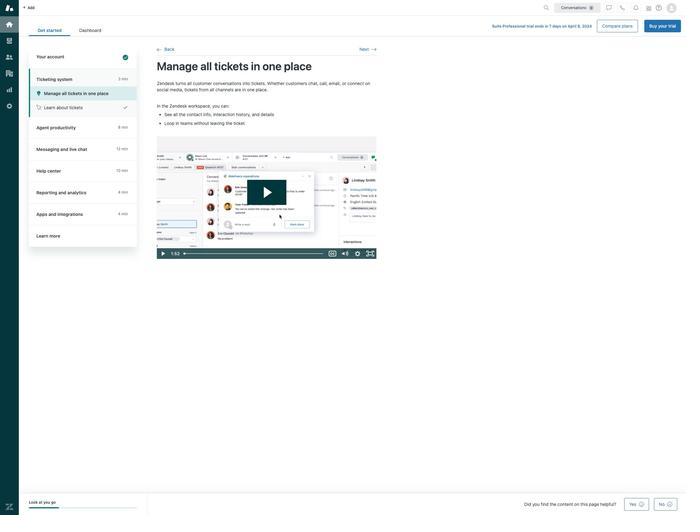 Task type: describe. For each thing, give the bounding box(es) containing it.
zendesk image
[[5, 503, 13, 511]]

admin image
[[5, 102, 13, 110]]

April 8, 2024 text field
[[568, 24, 592, 29]]

zendesk support image
[[5, 4, 13, 12]]

reporting image
[[5, 86, 13, 94]]

organizations image
[[5, 69, 13, 78]]

progress-bar progress bar
[[29, 507, 137, 509]]



Task type: locate. For each thing, give the bounding box(es) containing it.
customers image
[[5, 53, 13, 61]]

button displays agent's chat status as invisible. image
[[607, 5, 612, 10]]

get help image
[[656, 5, 662, 11]]

notifications image
[[634, 5, 639, 10]]

video element
[[157, 137, 377, 259]]

views image
[[5, 37, 13, 45]]

get started image
[[5, 20, 13, 29]]

progress bar image
[[29, 507, 59, 509]]

region
[[157, 80, 377, 259]]

content-title region
[[157, 62, 377, 70]]

video thumbnail image
[[157, 137, 377, 259], [157, 137, 377, 259]]

heading
[[29, 46, 137, 69]]

tab list
[[29, 24, 110, 36]]

main element
[[0, 0, 19, 515]]

zendesk products image
[[647, 6, 651, 11]]

tab
[[70, 24, 110, 36]]

footer
[[19, 494, 687, 515]]



Task type: vqa. For each thing, say whether or not it's contained in the screenshot.
the Button displays agent's chat status as Invisible. image
yes



